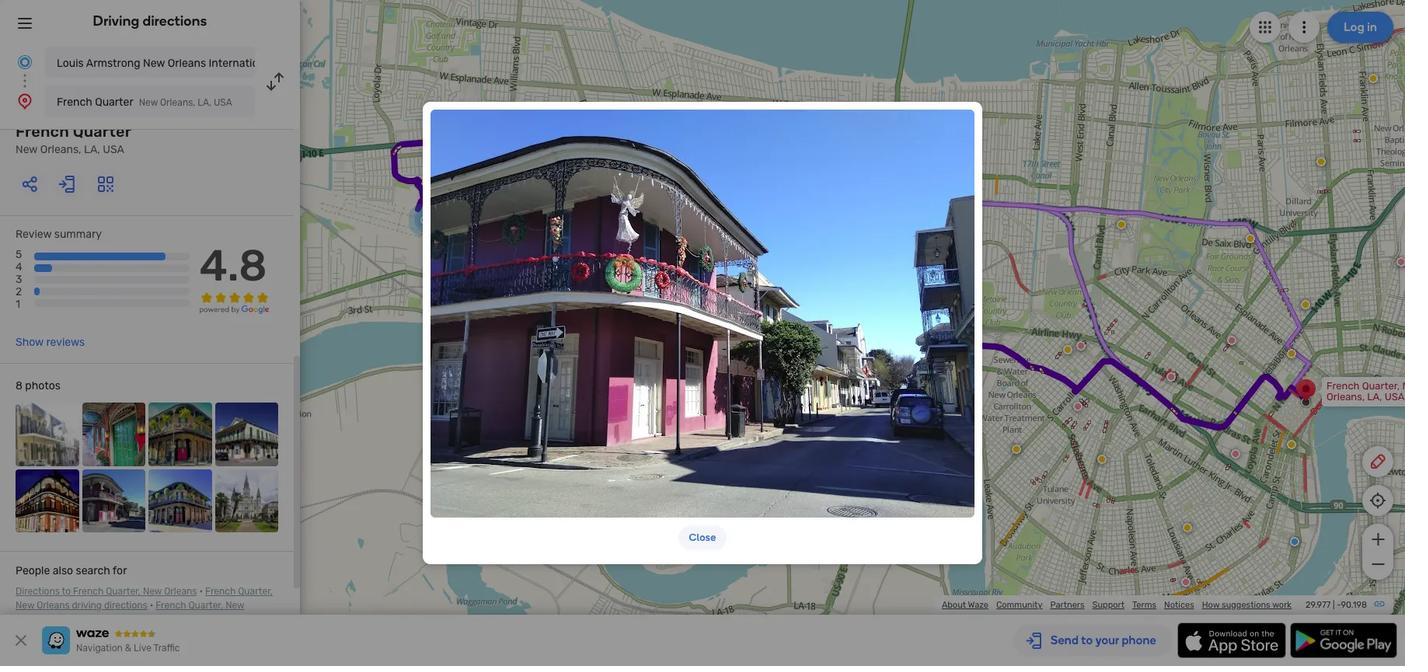 Task type: locate. For each thing, give the bounding box(es) containing it.
about waze community partners support terms notices how suggestions work
[[942, 600, 1292, 610]]

1 vertical spatial directions
[[104, 600, 147, 611]]

terms link
[[1133, 600, 1157, 610]]

armstrong
[[86, 57, 140, 70]]

new inside button
[[143, 57, 165, 70]]

french quarter new orleans, la, usa down the location icon
[[16, 122, 132, 156]]

french quarter, n
[[1327, 380, 1406, 403]]

orleans
[[168, 57, 206, 70], [164, 586, 197, 597], [37, 600, 70, 611], [16, 614, 48, 625], [184, 614, 217, 625]]

8
[[16, 380, 22, 393]]

directions up louis armstrong new orleans international airport button
[[143, 12, 207, 30]]

0 vertical spatial usa
[[214, 97, 232, 108]]

french quarter new orleans, la, usa
[[57, 96, 232, 109], [16, 122, 132, 156]]

directions to french quarter, new orleans
[[16, 586, 197, 597]]

1 vertical spatial la,
[[84, 143, 100, 156]]

new up traffic
[[163, 614, 182, 625]]

to
[[62, 586, 71, 597]]

french inside french quarter, new orleans address
[[156, 600, 186, 611]]

show reviews
[[16, 336, 85, 349]]

summary
[[54, 228, 102, 241]]

how
[[1203, 600, 1220, 610]]

zoom out image
[[1369, 555, 1388, 574]]

partners
[[1051, 600, 1085, 610]]

orleans for hours
[[184, 614, 217, 625]]

orleans left "opening"
[[184, 614, 217, 625]]

1 vertical spatial quarter
[[73, 122, 132, 141]]

opening
[[220, 614, 255, 625]]

quarter, inside french quarter, new orleans driving directions
[[238, 586, 273, 597]]

orleans up hours
[[16, 614, 48, 625]]

french inside french quarter, n
[[1327, 380, 1360, 392]]

new down the location icon
[[16, 143, 38, 156]]

driving
[[93, 12, 140, 30]]

directions
[[143, 12, 207, 30], [104, 600, 147, 611]]

international
[[209, 57, 274, 70]]

new down 'directions'
[[16, 600, 34, 611]]

support
[[1093, 600, 1125, 610]]

people
[[16, 565, 50, 578]]

notices link
[[1165, 600, 1195, 610]]

orleans for directions
[[37, 600, 70, 611]]

current location image
[[16, 53, 34, 72]]

quarter, inside french quarter, new orleans address
[[188, 600, 223, 611]]

1 horizontal spatial usa
[[214, 97, 232, 108]]

review
[[16, 228, 52, 241]]

orleans inside french quarter, new orleans opening hours
[[184, 614, 217, 625]]

orleans left international
[[168, 57, 206, 70]]

french
[[57, 96, 92, 109], [16, 122, 69, 141], [1327, 380, 1360, 392], [73, 586, 104, 597], [205, 586, 236, 597], [156, 600, 186, 611], [93, 614, 124, 625]]

search
[[76, 565, 110, 578]]

0 horizontal spatial usa
[[103, 143, 124, 156]]

image 5 of french quarter, new orleans image
[[16, 469, 79, 533]]

0 horizontal spatial orleans,
[[40, 143, 81, 156]]

french up the driving
[[73, 586, 104, 597]]

|
[[1333, 600, 1335, 610]]

french down the driving
[[93, 614, 124, 625]]

directions up 'french quarter, new orleans opening hours' link
[[104, 600, 147, 611]]

new up "opening"
[[226, 600, 245, 611]]

louis
[[57, 57, 84, 70]]

french left n
[[1327, 380, 1360, 392]]

notices
[[1165, 600, 1195, 610]]

french quarter, new orleans opening hours link
[[16, 614, 255, 639]]

image 4 of french quarter, new orleans image
[[215, 403, 278, 466]]

quarter, inside french quarter, n
[[1363, 380, 1401, 392]]

louis armstrong new orleans international airport button
[[45, 47, 311, 78]]

new
[[143, 57, 165, 70], [139, 97, 158, 108], [16, 143, 38, 156], [143, 586, 162, 597], [16, 600, 34, 611], [226, 600, 245, 611], [163, 614, 182, 625]]

how suggestions work link
[[1203, 600, 1292, 610]]

french quarter new orleans, la, usa down the armstrong in the top left of the page
[[57, 96, 232, 109]]

x image
[[12, 631, 30, 650]]

image 7 of french quarter, new orleans image
[[149, 469, 212, 533]]

image 6 of french quarter, new orleans image
[[82, 469, 145, 533]]

community
[[997, 600, 1043, 610]]

french up "opening"
[[205, 586, 236, 597]]

1 vertical spatial usa
[[103, 143, 124, 156]]

quarter, inside french quarter, new orleans opening hours
[[126, 614, 161, 625]]

orleans inside french quarter, new orleans address
[[16, 614, 48, 625]]

french quarter, new orleans address
[[16, 600, 245, 625]]

for
[[113, 565, 127, 578]]

orleans,
[[160, 97, 195, 108], [40, 143, 81, 156]]

1 horizontal spatial la,
[[198, 97, 211, 108]]

0 vertical spatial quarter
[[95, 96, 134, 109]]

quarter inside french quarter new orleans, la, usa
[[73, 122, 132, 141]]

5
[[16, 248, 22, 261]]

0 horizontal spatial la,
[[84, 143, 100, 156]]

90.198
[[1342, 600, 1368, 610]]

new inside french quarter, new orleans address
[[226, 600, 245, 611]]

french quarter, new orleans address link
[[16, 600, 245, 625]]

3
[[16, 273, 22, 286]]

n
[[1403, 380, 1406, 392]]

community link
[[997, 600, 1043, 610]]

new right the armstrong in the top left of the page
[[143, 57, 165, 70]]

navigation & live traffic
[[76, 643, 180, 654]]

quarter,
[[1363, 380, 1401, 392], [106, 586, 141, 597], [238, 586, 273, 597], [188, 600, 223, 611], [126, 614, 161, 625]]

la,
[[198, 97, 211, 108], [84, 143, 100, 156]]

image 3 of french quarter, new orleans image
[[149, 403, 212, 466]]

orleans down to
[[37, 600, 70, 611]]

orleans inside french quarter, new orleans driving directions
[[37, 600, 70, 611]]

1 horizontal spatial orleans,
[[160, 97, 195, 108]]

photos
[[25, 380, 61, 393]]

hours
[[16, 628, 41, 639]]

quarter
[[95, 96, 134, 109], [73, 122, 132, 141]]

orleans inside button
[[168, 57, 206, 70]]

french down the location icon
[[16, 122, 69, 141]]

french up 'french quarter, new orleans opening hours' link
[[156, 600, 186, 611]]

about
[[942, 600, 967, 610]]

4
[[16, 261, 22, 274]]

usa
[[214, 97, 232, 108], [103, 143, 124, 156]]

1 vertical spatial orleans,
[[40, 143, 81, 156]]



Task type: describe. For each thing, give the bounding box(es) containing it.
french quarter, new orleans driving directions link
[[16, 586, 273, 611]]

1 vertical spatial french quarter new orleans, la, usa
[[16, 122, 132, 156]]

1
[[16, 298, 20, 311]]

new down louis armstrong new orleans international airport button
[[139, 97, 158, 108]]

support link
[[1093, 600, 1125, 610]]

driving
[[72, 600, 102, 611]]

new inside french quarter, new orleans driving directions
[[16, 600, 34, 611]]

waze
[[969, 600, 989, 610]]

location image
[[16, 92, 34, 110]]

5 4 3 2 1
[[16, 248, 22, 311]]

zoom in image
[[1369, 530, 1388, 549]]

4.8
[[200, 240, 267, 292]]

french inside french quarter, new orleans opening hours
[[93, 614, 124, 625]]

driving directions
[[93, 12, 207, 30]]

pencil image
[[1369, 453, 1388, 471]]

french quarter, new orleans opening hours
[[16, 614, 255, 639]]

new up the french quarter, new orleans address link
[[143, 586, 162, 597]]

people also search for
[[16, 565, 127, 578]]

live
[[134, 643, 152, 654]]

0 vertical spatial french quarter new orleans, la, usa
[[57, 96, 232, 109]]

image 2 of french quarter, new orleans image
[[82, 403, 145, 466]]

work
[[1273, 600, 1292, 610]]

8 photos
[[16, 380, 61, 393]]

image 8 of french quarter, new orleans image
[[215, 469, 278, 533]]

new inside french quarter, new orleans opening hours
[[163, 614, 182, 625]]

link image
[[1374, 598, 1386, 610]]

show
[[16, 336, 44, 349]]

airport
[[276, 57, 311, 70]]

french inside french quarter new orleans, la, usa
[[16, 122, 69, 141]]

partners link
[[1051, 600, 1085, 610]]

quarter, for french quarter, new orleans opening hours
[[126, 614, 161, 625]]

orleans for airport
[[168, 57, 206, 70]]

quarter, for french quarter, new orleans driving directions
[[238, 586, 273, 597]]

review summary
[[16, 228, 102, 241]]

29.977 | -90.198
[[1306, 600, 1368, 610]]

directions
[[16, 586, 60, 597]]

-
[[1338, 600, 1342, 610]]

quarter, for french quarter, new orleans address
[[188, 600, 223, 611]]

terms
[[1133, 600, 1157, 610]]

0 vertical spatial orleans,
[[160, 97, 195, 108]]

image 1 of french quarter, new orleans image
[[16, 403, 79, 466]]

about waze link
[[942, 600, 989, 610]]

&
[[125, 643, 132, 654]]

orleans up french quarter, new orleans address
[[164, 586, 197, 597]]

quarter, for french quarter, n
[[1363, 380, 1401, 392]]

french quarter, new orleans driving directions
[[16, 586, 273, 611]]

2
[[16, 286, 22, 299]]

louis armstrong new orleans international airport
[[57, 57, 311, 70]]

directions inside french quarter, new orleans driving directions
[[104, 600, 147, 611]]

address
[[51, 614, 85, 625]]

0 vertical spatial directions
[[143, 12, 207, 30]]

directions to french quarter, new orleans link
[[16, 586, 197, 597]]

also
[[53, 565, 73, 578]]

suggestions
[[1222, 600, 1271, 610]]

0 vertical spatial la,
[[198, 97, 211, 108]]

reviews
[[46, 336, 85, 349]]

29.977
[[1306, 600, 1331, 610]]

traffic
[[154, 643, 180, 654]]

navigation
[[76, 643, 123, 654]]

french inside french quarter, new orleans driving directions
[[205, 586, 236, 597]]

french down louis
[[57, 96, 92, 109]]



Task type: vqa. For each thing, say whether or not it's contained in the screenshot.
Image 6 of French Quarter, New Orleans
yes



